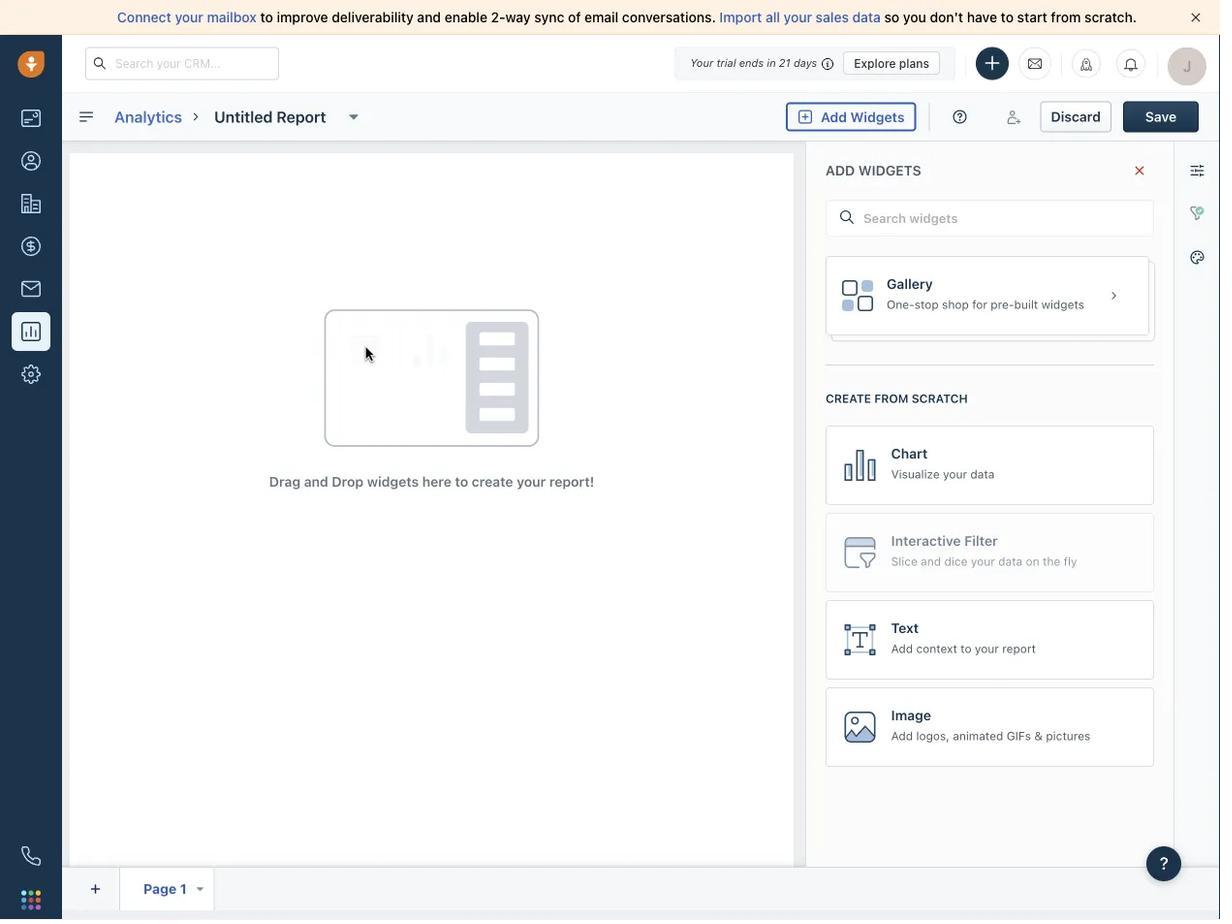 Task type: vqa. For each thing, say whether or not it's contained in the screenshot.
Explore plans link at the top right of page
yes



Task type: describe. For each thing, give the bounding box(es) containing it.
ends
[[740, 57, 764, 69]]

mailbox
[[207, 9, 257, 25]]

freshworks switcher image
[[21, 891, 41, 910]]

email
[[585, 9, 619, 25]]

deliverability
[[332, 9, 414, 25]]

conversations.
[[623, 9, 716, 25]]

data
[[853, 9, 881, 25]]

connect
[[117, 9, 171, 25]]

your
[[691, 57, 714, 69]]

2 to from the left
[[1001, 9, 1014, 25]]

phone image
[[21, 847, 41, 866]]

import
[[720, 9, 763, 25]]

from
[[1052, 9, 1082, 25]]

close image
[[1192, 13, 1202, 22]]

improve
[[277, 9, 328, 25]]

sync
[[535, 9, 565, 25]]

send email image
[[1029, 56, 1043, 72]]

21
[[780, 57, 791, 69]]

and
[[417, 9, 441, 25]]

scratch.
[[1085, 9, 1138, 25]]

days
[[794, 57, 818, 69]]

explore plans link
[[844, 51, 941, 75]]

all
[[766, 9, 781, 25]]

plans
[[900, 56, 930, 70]]

2 your from the left
[[784, 9, 813, 25]]



Task type: locate. For each thing, give the bounding box(es) containing it.
to
[[260, 9, 273, 25], [1001, 9, 1014, 25]]

enable
[[445, 9, 488, 25]]

connect your mailbox to improve deliverability and enable 2-way sync of email conversations. import all your sales data so you don't have to start from scratch.
[[117, 9, 1138, 25]]

what's new image
[[1080, 58, 1094, 71]]

so
[[885, 9, 900, 25]]

connect your mailbox link
[[117, 9, 260, 25]]

your right all
[[784, 9, 813, 25]]

2-
[[491, 9, 506, 25]]

your left mailbox
[[175, 9, 204, 25]]

you
[[904, 9, 927, 25]]

your trial ends in 21 days
[[691, 57, 818, 69]]

in
[[767, 57, 776, 69]]

Search your CRM... text field
[[85, 47, 279, 80]]

start
[[1018, 9, 1048, 25]]

way
[[506, 9, 531, 25]]

your
[[175, 9, 204, 25], [784, 9, 813, 25]]

have
[[968, 9, 998, 25]]

0 horizontal spatial your
[[175, 9, 204, 25]]

1 horizontal spatial your
[[784, 9, 813, 25]]

to left start
[[1001, 9, 1014, 25]]

sales
[[816, 9, 849, 25]]

explore
[[855, 56, 897, 70]]

to right mailbox
[[260, 9, 273, 25]]

1 horizontal spatial to
[[1001, 9, 1014, 25]]

0 horizontal spatial to
[[260, 9, 273, 25]]

import all your sales data link
[[720, 9, 885, 25]]

1 your from the left
[[175, 9, 204, 25]]

of
[[568, 9, 581, 25]]

1 to from the left
[[260, 9, 273, 25]]

don't
[[930, 9, 964, 25]]

trial
[[717, 57, 737, 69]]

phone element
[[12, 837, 50, 876]]

explore plans
[[855, 56, 930, 70]]



